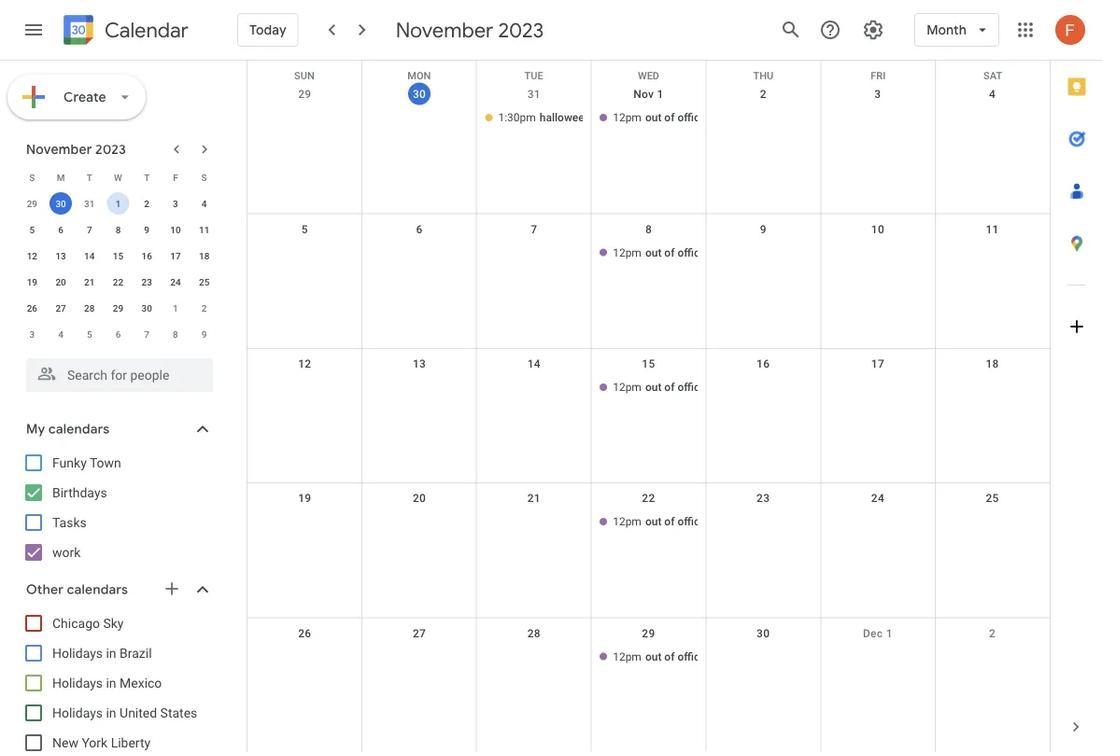 Task type: locate. For each thing, give the bounding box(es) containing it.
dec 1
[[863, 627, 893, 641]]

2 out from the top
[[645, 246, 662, 259]]

12pm inside row
[[613, 111, 642, 124]]

t
[[87, 172, 92, 183], [144, 172, 150, 183]]

30
[[413, 87, 426, 100], [55, 198, 66, 209], [142, 303, 152, 314], [757, 627, 770, 641]]

5 for sun
[[302, 223, 308, 236]]

14 inside row group
[[84, 250, 95, 262]]

Search for people text field
[[37, 359, 202, 392]]

office
[[678, 111, 706, 124], [678, 246, 706, 259], [678, 381, 706, 394], [678, 516, 706, 529], [678, 651, 706, 664]]

2 horizontal spatial 5
[[302, 223, 308, 236]]

1
[[657, 88, 664, 101], [116, 198, 121, 209], [173, 303, 178, 314], [886, 627, 893, 641]]

calendar
[[105, 17, 189, 43]]

28 for 1
[[84, 303, 95, 314]]

3 out from the top
[[645, 381, 662, 394]]

1 horizontal spatial 10
[[871, 223, 885, 236]]

2 vertical spatial holidays
[[52, 706, 103, 721]]

12pm out of office for 29
[[613, 651, 706, 664]]

26 for dec 1
[[298, 627, 312, 641]]

out for 8
[[645, 246, 662, 259]]

0 horizontal spatial 18
[[199, 250, 210, 262]]

4 up 11 element
[[202, 198, 207, 209]]

4 down sat
[[989, 88, 996, 101]]

0 vertical spatial 20
[[55, 277, 66, 288]]

my calendars list
[[4, 448, 232, 568]]

18
[[199, 250, 210, 262], [986, 358, 999, 371]]

2 horizontal spatial 7
[[531, 223, 538, 236]]

21
[[84, 277, 95, 288], [528, 493, 541, 506]]

november 2023 up mon
[[396, 17, 544, 43]]

calendars
[[48, 421, 110, 438], [67, 582, 128, 599]]

28
[[84, 303, 95, 314], [528, 627, 541, 641]]

1 vertical spatial in
[[106, 676, 116, 691]]

6 for sun
[[416, 223, 423, 236]]

11 for november 2023
[[199, 224, 210, 235]]

0 vertical spatial 28
[[84, 303, 95, 314]]

0 vertical spatial 22
[[113, 277, 123, 288]]

30 inside october 30, today element
[[55, 198, 66, 209]]

16
[[142, 250, 152, 262], [757, 358, 770, 371]]

united
[[120, 706, 157, 721]]

28 element
[[78, 297, 101, 320]]

0 vertical spatial holidays
[[52, 646, 103, 661]]

0 vertical spatial 2023
[[498, 17, 544, 43]]

3 of from the top
[[665, 381, 675, 394]]

5 for november 2023
[[29, 224, 35, 235]]

1 vertical spatial 15
[[642, 358, 655, 371]]

1 down 'w'
[[116, 198, 121, 209]]

1 horizontal spatial 8
[[173, 329, 178, 340]]

1 horizontal spatial 6
[[116, 329, 121, 340]]

1 vertical spatial 28
[[528, 627, 541, 641]]

7 for sun
[[531, 223, 538, 236]]

15 element
[[107, 245, 129, 267]]

other calendars
[[26, 582, 128, 599]]

in left brazil
[[106, 646, 116, 661]]

2023 up 'w'
[[95, 141, 126, 158]]

4 of from the top
[[665, 516, 675, 529]]

m
[[57, 172, 65, 183]]

november 2023 grid
[[18, 164, 219, 348]]

december 6 element
[[107, 323, 129, 346]]

1 vertical spatial 26
[[298, 627, 312, 641]]

in left 'united'
[[106, 706, 116, 721]]

4 12pm out of office from the top
[[613, 516, 706, 529]]

0 vertical spatial 27
[[55, 303, 66, 314]]

29
[[298, 88, 312, 101], [27, 198, 37, 209], [113, 303, 123, 314], [642, 627, 655, 641]]

0 horizontal spatial 11
[[199, 224, 210, 235]]

14 element
[[78, 245, 101, 267]]

2 holidays from the top
[[52, 676, 103, 691]]

1 inside cell
[[116, 198, 121, 209]]

2
[[760, 88, 767, 101], [144, 198, 150, 209], [202, 303, 207, 314], [989, 627, 996, 641]]

s right f
[[201, 172, 207, 183]]

12 element
[[21, 245, 43, 267]]

12pm out of office
[[613, 111, 706, 124], [613, 246, 706, 259], [613, 381, 706, 394], [613, 516, 706, 529], [613, 651, 706, 664]]

0 horizontal spatial 26
[[27, 303, 37, 314]]

16 inside grid
[[757, 358, 770, 371]]

november 2023 up m
[[26, 141, 126, 158]]

14
[[84, 250, 95, 262], [528, 358, 541, 371]]

1 in from the top
[[106, 646, 116, 661]]

8 inside december 8 element
[[173, 329, 178, 340]]

22
[[113, 277, 123, 288], [642, 493, 655, 506]]

1 vertical spatial 18
[[986, 358, 999, 371]]

10 for sun
[[871, 223, 885, 236]]

20
[[55, 277, 66, 288], [413, 493, 426, 506]]

2 horizontal spatial 8
[[646, 223, 652, 236]]

office for 8
[[678, 246, 706, 259]]

tab list
[[1051, 61, 1102, 702]]

5 out from the top
[[645, 651, 662, 664]]

1 vertical spatial 19
[[298, 493, 312, 506]]

chicago
[[52, 616, 100, 632]]

t left f
[[144, 172, 150, 183]]

of for nov 1
[[665, 111, 675, 124]]

0 vertical spatial november 2023
[[396, 17, 544, 43]]

brazil
[[120, 646, 152, 661]]

dec
[[863, 627, 883, 641]]

office inside row
[[678, 111, 706, 124]]

3 down 26 element
[[29, 329, 35, 340]]

26 inside the november 2023 grid
[[27, 303, 37, 314]]

2 vertical spatial 3
[[29, 329, 35, 340]]

of for 15
[[665, 381, 675, 394]]

11 inside row group
[[199, 224, 210, 235]]

4 office from the top
[[678, 516, 706, 529]]

3 in from the top
[[106, 706, 116, 721]]

2 horizontal spatial 6
[[416, 223, 423, 236]]

7
[[531, 223, 538, 236], [87, 224, 92, 235], [144, 329, 150, 340]]

row
[[248, 61, 1050, 82], [248, 79, 1050, 214], [18, 164, 219, 191], [18, 191, 219, 217], [248, 214, 1050, 349], [18, 217, 219, 243], [18, 243, 219, 269], [18, 269, 219, 295], [18, 295, 219, 321], [18, 321, 219, 348], [248, 349, 1050, 484], [248, 484, 1050, 619], [248, 619, 1050, 754]]

21 inside the november 2023 grid
[[84, 277, 95, 288]]

26 for 1
[[27, 303, 37, 314]]

calendar element
[[60, 11, 189, 52]]

2 of from the top
[[665, 246, 675, 259]]

2 12pm from the top
[[613, 246, 642, 259]]

december 5 element
[[78, 323, 101, 346]]

27 element
[[50, 297, 72, 320]]

23
[[142, 277, 152, 288], [757, 493, 770, 506]]

in left mexico
[[106, 676, 116, 691]]

1 vertical spatial 13
[[413, 358, 426, 371]]

30 cell
[[46, 191, 75, 217]]

calendars for my calendars
[[48, 421, 110, 438]]

states
[[160, 706, 197, 721]]

december 4 element
[[50, 323, 72, 346]]

25 inside row group
[[199, 277, 210, 288]]

2 in from the top
[[106, 676, 116, 691]]

4
[[989, 88, 996, 101], [202, 198, 207, 209], [58, 329, 63, 340]]

0 horizontal spatial 6
[[58, 224, 63, 235]]

0 vertical spatial 13
[[55, 250, 66, 262]]

of for 29
[[665, 651, 675, 664]]

12 inside 12 element
[[27, 250, 37, 262]]

2 12pm out of office from the top
[[613, 246, 706, 259]]

0 vertical spatial 17
[[170, 250, 181, 262]]

2 office from the top
[[678, 246, 706, 259]]

holidays in brazil
[[52, 646, 152, 661]]

1 horizontal spatial 20
[[413, 493, 426, 506]]

1 cell
[[104, 191, 133, 217]]

12pm out of office for 15
[[613, 381, 706, 394]]

w
[[114, 172, 122, 183]]

november 2023
[[396, 17, 544, 43], [26, 141, 126, 158]]

of for 22
[[665, 516, 675, 529]]

1 vertical spatial 27
[[413, 627, 426, 641]]

24
[[170, 277, 181, 288], [871, 493, 885, 506]]

out
[[645, 111, 662, 124], [645, 246, 662, 259], [645, 381, 662, 394], [645, 516, 662, 529], [645, 651, 662, 664]]

1 horizontal spatial t
[[144, 172, 150, 183]]

10 inside row group
[[170, 224, 181, 235]]

11
[[986, 223, 999, 236], [199, 224, 210, 235]]

30 inside 'element'
[[142, 303, 152, 314]]

0 vertical spatial calendars
[[48, 421, 110, 438]]

12pm for 8
[[613, 246, 642, 259]]

1 vertical spatial november 2023
[[26, 141, 126, 158]]

2023
[[498, 17, 544, 43], [95, 141, 126, 158]]

3 12pm out of office from the top
[[613, 381, 706, 394]]

12
[[27, 250, 37, 262], [298, 358, 312, 371]]

10
[[871, 223, 885, 236], [170, 224, 181, 235]]

0 horizontal spatial 21
[[84, 277, 95, 288]]

holidays up new
[[52, 706, 103, 721]]

1 up december 8 element
[[173, 303, 178, 314]]

4 12pm from the top
[[613, 516, 642, 529]]

out for 15
[[645, 381, 662, 394]]

0 horizontal spatial 23
[[142, 277, 152, 288]]

new
[[52, 736, 78, 751]]

calendars inside other calendars dropdown button
[[67, 582, 128, 599]]

0 vertical spatial 19
[[27, 277, 37, 288]]

1 horizontal spatial 9
[[202, 329, 207, 340]]

0 horizontal spatial 19
[[27, 277, 37, 288]]

cell
[[248, 107, 362, 130], [362, 107, 477, 130], [706, 107, 821, 130], [935, 107, 1050, 130], [248, 242, 362, 265], [362, 242, 477, 265], [477, 242, 592, 265], [706, 242, 821, 265], [935, 242, 1050, 265], [248, 377, 362, 400], [362, 377, 477, 400], [477, 377, 592, 400], [706, 377, 821, 400], [935, 377, 1050, 400], [248, 512, 362, 535], [362, 512, 477, 535], [477, 512, 592, 535], [706, 512, 821, 535], [935, 512, 1050, 535], [248, 647, 362, 669], [362, 647, 477, 669], [477, 647, 592, 669], [706, 647, 821, 669], [935, 647, 1050, 669]]

3
[[875, 88, 881, 101], [173, 198, 178, 209], [29, 329, 35, 340]]

12pm
[[613, 111, 642, 124], [613, 246, 642, 259], [613, 381, 642, 394], [613, 516, 642, 529], [613, 651, 642, 664]]

chicago sky
[[52, 616, 124, 632]]

1 horizontal spatial 13
[[413, 358, 426, 371]]

1 horizontal spatial 14
[[528, 358, 541, 371]]

7 for november 2023
[[87, 224, 92, 235]]

funky town
[[52, 455, 121, 471]]

4 out from the top
[[645, 516, 662, 529]]

15
[[113, 250, 123, 262], [642, 358, 655, 371]]

27 inside 27 element
[[55, 303, 66, 314]]

1:30pm
[[498, 111, 536, 124]]

1 out from the top
[[645, 111, 662, 124]]

12pm for 15
[[613, 381, 642, 394]]

1 vertical spatial 14
[[528, 358, 541, 371]]

grid
[[247, 61, 1050, 754]]

5 12pm out of office from the top
[[613, 651, 706, 664]]

0 horizontal spatial 12
[[27, 250, 37, 262]]

1 horizontal spatial 18
[[986, 358, 999, 371]]

0 horizontal spatial 5
[[29, 224, 35, 235]]

other calendars button
[[4, 576, 232, 605]]

1 right nov
[[657, 88, 664, 101]]

10 element
[[164, 219, 187, 241]]

holidays down the chicago
[[52, 646, 103, 661]]

8 for november 2023
[[116, 224, 121, 235]]

22 element
[[107, 271, 129, 293]]

s
[[29, 172, 35, 183], [201, 172, 207, 183]]

0 vertical spatial 21
[[84, 277, 95, 288]]

0 horizontal spatial 20
[[55, 277, 66, 288]]

28 inside row group
[[84, 303, 95, 314]]

0 horizontal spatial 25
[[199, 277, 210, 288]]

0 horizontal spatial 10
[[170, 224, 181, 235]]

row group
[[18, 191, 219, 348]]

s up october 29 "element" at the top
[[29, 172, 35, 183]]

26
[[27, 303, 37, 314], [298, 627, 312, 641]]

work
[[52, 545, 81, 561]]

8 for sun
[[646, 223, 652, 236]]

0 vertical spatial november
[[396, 17, 494, 43]]

1 horizontal spatial 11
[[986, 223, 999, 236]]

8
[[646, 223, 652, 236], [116, 224, 121, 235], [173, 329, 178, 340]]

31 right 30 cell
[[84, 198, 95, 209]]

27 for 1
[[55, 303, 66, 314]]

4 down 27 element at top
[[58, 329, 63, 340]]

9
[[760, 223, 767, 236], [144, 224, 150, 235], [202, 329, 207, 340]]

calendars up chicago sky on the bottom of the page
[[67, 582, 128, 599]]

0 horizontal spatial 4
[[58, 329, 63, 340]]

21 element
[[78, 271, 101, 293]]

12pm out of office inside row
[[613, 111, 706, 124]]

holidays for holidays in united states
[[52, 706, 103, 721]]

23 inside row group
[[142, 277, 152, 288]]

my calendars button
[[4, 415, 232, 445]]

holidays
[[52, 646, 103, 661], [52, 676, 103, 691], [52, 706, 103, 721]]

2 vertical spatial 4
[[58, 329, 63, 340]]

3 down f
[[173, 198, 178, 209]]

create
[[64, 89, 106, 106]]

0 vertical spatial 26
[[27, 303, 37, 314]]

0 horizontal spatial november
[[26, 141, 92, 158]]

6 for november 2023
[[58, 224, 63, 235]]

in
[[106, 646, 116, 661], [106, 676, 116, 691], [106, 706, 116, 721]]

0 horizontal spatial t
[[87, 172, 92, 183]]

3 down fri
[[875, 88, 881, 101]]

1 vertical spatial 17
[[871, 358, 885, 371]]

25
[[199, 277, 210, 288], [986, 493, 999, 506]]

5 office from the top
[[678, 651, 706, 664]]

0 horizontal spatial 7
[[87, 224, 92, 235]]

calendar heading
[[101, 17, 189, 43]]

town
[[90, 455, 121, 471]]

1 horizontal spatial 5
[[87, 329, 92, 340]]

1 horizontal spatial 3
[[173, 198, 178, 209]]

t up october 31 element
[[87, 172, 92, 183]]

holidays for holidays in brazil
[[52, 646, 103, 661]]

0 horizontal spatial 13
[[55, 250, 66, 262]]

2 horizontal spatial 9
[[760, 223, 767, 236]]

19 inside row group
[[27, 277, 37, 288]]

16 inside row group
[[142, 250, 152, 262]]

holidays down holidays in brazil
[[52, 676, 103, 691]]

1 horizontal spatial 24
[[871, 493, 885, 506]]

grid containing 30
[[247, 61, 1050, 754]]

3 office from the top
[[678, 381, 706, 394]]

calendars inside my calendars dropdown button
[[48, 421, 110, 438]]

today
[[249, 21, 287, 38]]

october 29 element
[[21, 192, 43, 215]]

1 horizontal spatial 26
[[298, 627, 312, 641]]

1 office from the top
[[678, 111, 706, 124]]

17 element
[[164, 245, 187, 267]]

sun
[[294, 70, 315, 82]]

wed
[[638, 70, 660, 82]]

0 vertical spatial 15
[[113, 250, 123, 262]]

month button
[[915, 7, 1000, 52]]

in for brazil
[[106, 646, 116, 661]]

today button
[[237, 7, 299, 52]]

1 horizontal spatial 4
[[202, 198, 207, 209]]

31
[[528, 88, 541, 101], [84, 198, 95, 209]]

november up mon
[[396, 17, 494, 43]]

birthdays
[[52, 485, 107, 501]]

3 12pm from the top
[[613, 381, 642, 394]]

0 horizontal spatial 15
[[113, 250, 123, 262]]

1 t from the left
[[87, 172, 92, 183]]

0 vertical spatial 24
[[170, 277, 181, 288]]

1 12pm out of office from the top
[[613, 111, 706, 124]]

24 inside row group
[[170, 277, 181, 288]]

october 31 element
[[78, 192, 101, 215]]

row containing 3
[[18, 321, 219, 348]]

None search field
[[0, 351, 232, 392]]

10 for november 2023
[[170, 224, 181, 235]]

13 inside row group
[[55, 250, 66, 262]]

november
[[396, 17, 494, 43], [26, 141, 92, 158]]

2023 up tue on the top left of page
[[498, 17, 544, 43]]

0 vertical spatial in
[[106, 646, 116, 661]]

tasks
[[52, 515, 87, 531]]

0 vertical spatial 23
[[142, 277, 152, 288]]

calendars up funky town
[[48, 421, 110, 438]]

31 inside row group
[[84, 198, 95, 209]]

1 vertical spatial 25
[[986, 493, 999, 506]]

1 holidays from the top
[[52, 646, 103, 661]]

in for united
[[106, 706, 116, 721]]

december 3 element
[[21, 323, 43, 346]]

december 7 element
[[136, 323, 158, 346]]

6
[[416, 223, 423, 236], [58, 224, 63, 235], [116, 329, 121, 340]]

2 horizontal spatial 3
[[875, 88, 881, 101]]

month
[[927, 21, 967, 38]]

0 vertical spatial 14
[[84, 250, 95, 262]]

liberty
[[111, 736, 151, 751]]

1 horizontal spatial 21
[[528, 493, 541, 506]]

17
[[170, 250, 181, 262], [871, 358, 885, 371]]

3 holidays from the top
[[52, 706, 103, 721]]

17 inside row group
[[170, 250, 181, 262]]

18 inside row group
[[199, 250, 210, 262]]

tue
[[525, 70, 543, 82]]

0 horizontal spatial 17
[[170, 250, 181, 262]]

1 horizontal spatial 17
[[871, 358, 885, 371]]

5 12pm from the top
[[613, 651, 642, 664]]

19
[[27, 277, 37, 288], [298, 493, 312, 506]]

0 horizontal spatial 22
[[113, 277, 123, 288]]

12pm for nov 1
[[613, 111, 642, 124]]

31 down tue on the top left of page
[[528, 88, 541, 101]]

0 horizontal spatial 8
[[116, 224, 121, 235]]

1 of from the top
[[665, 111, 675, 124]]

12pm out of office for 22
[[613, 516, 706, 529]]

0 vertical spatial 25
[[199, 277, 210, 288]]

settings menu image
[[863, 19, 885, 41]]

december 9 element
[[193, 323, 215, 346]]

1 horizontal spatial 27
[[413, 627, 426, 641]]

26 element
[[21, 297, 43, 320]]

of
[[665, 111, 675, 124], [665, 246, 675, 259], [665, 381, 675, 394], [665, 516, 675, 529], [665, 651, 675, 664]]

13
[[55, 250, 66, 262], [413, 358, 426, 371]]

2 vertical spatial in
[[106, 706, 116, 721]]

1 vertical spatial calendars
[[67, 582, 128, 599]]

november up m
[[26, 141, 92, 158]]

1 horizontal spatial 7
[[144, 329, 150, 340]]

1 12pm from the top
[[613, 111, 642, 124]]

27
[[55, 303, 66, 314], [413, 627, 426, 641]]

0 horizontal spatial 31
[[84, 198, 95, 209]]

1 vertical spatial holidays
[[52, 676, 103, 691]]

1 horizontal spatial 23
[[757, 493, 770, 506]]

row group containing 29
[[18, 191, 219, 348]]

5
[[302, 223, 308, 236], [29, 224, 35, 235], [87, 329, 92, 340]]

1 vertical spatial 16
[[757, 358, 770, 371]]

1 vertical spatial 2023
[[95, 141, 126, 158]]

5 of from the top
[[665, 651, 675, 664]]

1 vertical spatial november
[[26, 141, 92, 158]]



Task type: vqa. For each thing, say whether or not it's contained in the screenshot.


Task type: describe. For each thing, give the bounding box(es) containing it.
9 for november 2023
[[144, 224, 150, 235]]

in for mexico
[[106, 676, 116, 691]]

my calendars
[[26, 421, 110, 438]]

1 vertical spatial 21
[[528, 493, 541, 506]]

1 horizontal spatial 22
[[642, 493, 655, 506]]

1 horizontal spatial november
[[396, 17, 494, 43]]

20 element
[[50, 271, 72, 293]]

23 element
[[136, 271, 158, 293]]

2 s from the left
[[201, 172, 207, 183]]

29 inside "element"
[[27, 198, 37, 209]]

1:30pm button
[[481, 107, 584, 128]]

create button
[[7, 75, 146, 120]]

sat
[[984, 70, 1003, 82]]

york
[[82, 736, 108, 751]]

12pm for 22
[[613, 516, 642, 529]]

out for nov 1
[[645, 111, 662, 124]]

office for 22
[[678, 516, 706, 529]]

nov
[[634, 88, 654, 101]]

14 inside grid
[[528, 358, 541, 371]]

1 horizontal spatial 12
[[298, 358, 312, 371]]

1 horizontal spatial 2023
[[498, 17, 544, 43]]

of for 8
[[665, 246, 675, 259]]

1 horizontal spatial november 2023
[[396, 17, 544, 43]]

office for 15
[[678, 381, 706, 394]]

office for nov 1
[[678, 111, 706, 124]]

9 for sun
[[760, 223, 767, 236]]

other
[[26, 582, 64, 599]]

18 inside grid
[[986, 358, 999, 371]]

funky
[[52, 455, 87, 471]]

4 inside december 4 element
[[58, 329, 63, 340]]

main drawer image
[[22, 19, 45, 41]]

mexico
[[120, 676, 162, 691]]

december 1 element
[[164, 297, 187, 320]]

other calendars list
[[4, 609, 232, 754]]

29 element
[[107, 297, 129, 320]]

1 right dec
[[886, 627, 893, 641]]

row containing 29
[[18, 191, 219, 217]]

thu
[[754, 70, 774, 82]]

16 element
[[136, 245, 158, 267]]

row containing sun
[[248, 61, 1050, 82]]

mon
[[408, 70, 431, 82]]

6 inside "element"
[[116, 329, 121, 340]]

1 vertical spatial 23
[[757, 493, 770, 506]]

out for 22
[[645, 516, 662, 529]]

18 element
[[193, 245, 215, 267]]

31 inside grid
[[528, 88, 541, 101]]

20 inside row group
[[55, 277, 66, 288]]

my
[[26, 421, 45, 438]]

1 vertical spatial 4
[[202, 198, 207, 209]]

0 horizontal spatial 2023
[[95, 141, 126, 158]]

1 s from the left
[[29, 172, 35, 183]]

october 30, today element
[[50, 192, 72, 215]]

28 for dec 1
[[528, 627, 541, 641]]

december 2 element
[[193, 297, 215, 320]]

12pm for 29
[[613, 651, 642, 664]]

19 element
[[21, 271, 43, 293]]

0 horizontal spatial 3
[[29, 329, 35, 340]]

29 inside 'element'
[[113, 303, 123, 314]]

sky
[[103, 616, 124, 632]]

new york liberty
[[52, 736, 151, 751]]

row containing s
[[18, 164, 219, 191]]

13 element
[[50, 245, 72, 267]]

25 element
[[193, 271, 215, 293]]

11 element
[[193, 219, 215, 241]]

2 t from the left
[[144, 172, 150, 183]]

1 horizontal spatial 15
[[642, 358, 655, 371]]

22 inside the november 2023 grid
[[113, 277, 123, 288]]

24 element
[[164, 271, 187, 293]]

holidays in united states
[[52, 706, 197, 721]]

27 for dec 1
[[413, 627, 426, 641]]

2 horizontal spatial 4
[[989, 88, 996, 101]]

holidays for holidays in mexico
[[52, 676, 103, 691]]

30 element
[[136, 297, 158, 320]]

1 vertical spatial 20
[[413, 493, 426, 506]]

15 inside row group
[[113, 250, 123, 262]]

december 8 element
[[164, 323, 187, 346]]

nov 1
[[634, 88, 664, 101]]

f
[[173, 172, 178, 183]]

12pm out of office for nov 1
[[613, 111, 706, 124]]

1 vertical spatial 3
[[173, 198, 178, 209]]

17 inside grid
[[871, 358, 885, 371]]

add other calendars image
[[163, 580, 181, 599]]

calendars for other calendars
[[67, 582, 128, 599]]

fri
[[871, 70, 886, 82]]

office for 29
[[678, 651, 706, 664]]

out for 29
[[645, 651, 662, 664]]

1 horizontal spatial 19
[[298, 493, 312, 506]]

0 horizontal spatial november 2023
[[26, 141, 126, 158]]

row containing 30
[[248, 79, 1050, 214]]

1 vertical spatial 24
[[871, 493, 885, 506]]

12pm out of office for 8
[[613, 246, 706, 259]]

0 vertical spatial 3
[[875, 88, 881, 101]]

11 for sun
[[986, 223, 999, 236]]

holidays in mexico
[[52, 676, 162, 691]]

5 inside row
[[87, 329, 92, 340]]



